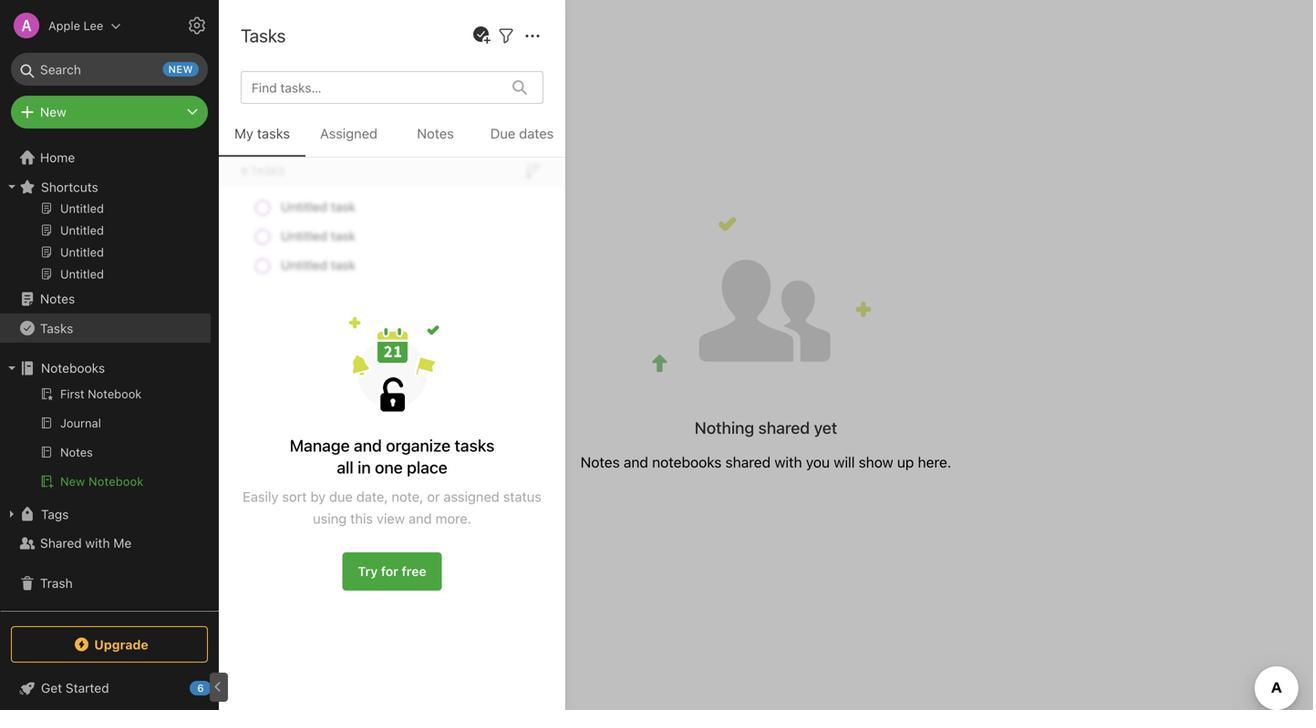 Task type: locate. For each thing, give the bounding box(es) containing it.
tasks right my at left
[[257, 125, 290, 141]]

more.
[[436, 511, 472, 527]]

1 vertical spatial with
[[775, 454, 803, 471]]

tasks right settings image
[[241, 25, 286, 46]]

1 horizontal spatial shared
[[246, 26, 303, 47]]

assigned
[[444, 489, 500, 505]]

notes left the due
[[417, 125, 454, 141]]

manage
[[290, 436, 350, 456]]

get started
[[41, 681, 109, 696]]

show
[[859, 454, 894, 471]]

0 horizontal spatial tasks
[[257, 125, 290, 141]]

new button
[[11, 96, 208, 129]]

note,
[[392, 489, 424, 505]]

shared with me down tags button
[[40, 536, 132, 551]]

get
[[41, 681, 62, 696]]

new task image
[[471, 25, 493, 47]]

new for new notebook
[[60, 475, 85, 489]]

1 horizontal spatial with
[[308, 26, 341, 47]]

lee
[[84, 19, 103, 32]]

free
[[402, 564, 427, 579]]

and down note,
[[409, 511, 432, 527]]

1 vertical spatial shared
[[726, 454, 771, 471]]

me up find tasks… text box
[[345, 26, 371, 47]]

tasks up "assigned"
[[455, 436, 495, 456]]

Search text field
[[24, 53, 195, 86]]

new notebook group
[[0, 383, 211, 500]]

shortcuts
[[41, 180, 98, 195]]

me
[[345, 26, 371, 47], [113, 536, 132, 551]]

with left you
[[775, 454, 803, 471]]

nothing shared yet
[[695, 418, 838, 438]]

and up the in
[[354, 436, 382, 456]]

and
[[354, 436, 382, 456], [624, 454, 649, 471], [409, 511, 432, 527]]

shared with me
[[246, 26, 371, 47], [40, 536, 132, 551]]

0 vertical spatial tasks
[[241, 25, 286, 46]]

shared right settings image
[[246, 26, 303, 47]]

me inside tree
[[113, 536, 132, 551]]

view
[[377, 511, 405, 527]]

shared inside shared with me link
[[40, 536, 82, 551]]

shortcuts button
[[0, 172, 211, 202]]

notes
[[417, 125, 454, 141], [63, 160, 96, 173], [40, 292, 75, 307], [581, 454, 620, 471]]

one
[[375, 458, 403, 478]]

0 vertical spatial tasks
[[257, 125, 290, 141]]

1 horizontal spatial tasks
[[241, 25, 286, 46]]

0 horizontal spatial shared
[[40, 536, 82, 551]]

0 vertical spatial with
[[308, 26, 341, 47]]

tasks
[[257, 125, 290, 141], [455, 436, 495, 456]]

notes left notebooks
[[581, 454, 620, 471]]

0 horizontal spatial shared with me
[[40, 536, 132, 551]]

manage and organize tasks all in one place
[[290, 436, 495, 478]]

shared with me link
[[0, 529, 211, 558]]

by
[[311, 489, 326, 505]]

with
[[308, 26, 341, 47], [775, 454, 803, 471], [85, 536, 110, 551]]

2 horizontal spatial with
[[775, 454, 803, 471]]

0 vertical spatial shared with me
[[246, 26, 371, 47]]

tree
[[0, 18, 219, 610]]

More actions and view options field
[[517, 24, 544, 47]]

shared
[[246, 26, 303, 47], [40, 536, 82, 551]]

with up find tasks… text box
[[308, 26, 341, 47]]

easily
[[243, 489, 279, 505]]

1 vertical spatial shared with me
[[40, 536, 132, 551]]

due
[[491, 125, 516, 141]]

1 horizontal spatial me
[[345, 26, 371, 47]]

and inside "shared with me" element
[[624, 454, 649, 471]]

new
[[40, 104, 66, 120], [60, 475, 85, 489]]

new inside button
[[60, 475, 85, 489]]

1 vertical spatial shared
[[40, 536, 82, 551]]

0 horizontal spatial and
[[354, 436, 382, 456]]

shared up notes and notebooks shared with you will show up here.
[[759, 418, 810, 438]]

organize
[[386, 436, 451, 456]]

upgrade button
[[11, 627, 208, 663]]

and inside the manage and organize tasks all in one place
[[354, 436, 382, 456]]

1 horizontal spatial shared with me
[[246, 26, 371, 47]]

shared with me inside tree
[[40, 536, 132, 551]]

0 horizontal spatial with
[[85, 536, 110, 551]]

with down tags button
[[85, 536, 110, 551]]

using
[[313, 511, 347, 527]]

started
[[66, 681, 109, 696]]

tasks up notebooks
[[40, 321, 73, 336]]

0 vertical spatial shared
[[246, 26, 303, 47]]

Filter tasks field
[[495, 24, 517, 47]]

home
[[40, 150, 75, 165]]

tasks
[[241, 25, 286, 46], [40, 321, 73, 336]]

shared with me up find tasks… text box
[[246, 26, 371, 47]]

tasks inside the tasks button
[[40, 321, 73, 336]]

me down tags button
[[113, 536, 132, 551]]

tree containing home
[[0, 18, 219, 610]]

notebooks
[[41, 361, 105, 376]]

dates
[[519, 125, 554, 141]]

new up 'home'
[[40, 104, 66, 120]]

notes and notebooks shared with you will show up here.
[[581, 454, 952, 471]]

1 vertical spatial new
[[60, 475, 85, 489]]

apple
[[48, 19, 80, 32]]

up
[[898, 454, 915, 471]]

status
[[503, 489, 542, 505]]

2 vertical spatial with
[[85, 536, 110, 551]]

shared down the nothing shared yet
[[726, 454, 771, 471]]

1 vertical spatial me
[[113, 536, 132, 551]]

due dates button
[[479, 122, 566, 157]]

1 horizontal spatial tasks
[[455, 436, 495, 456]]

recent
[[21, 160, 60, 173]]

notes up the shortcuts
[[63, 160, 96, 173]]

assigned button
[[306, 122, 392, 157]]

new search field
[[24, 53, 199, 86]]

new inside popup button
[[40, 104, 66, 120]]

shared down tags
[[40, 536, 82, 551]]

shared
[[759, 418, 810, 438], [726, 454, 771, 471]]

0 vertical spatial new
[[40, 104, 66, 120]]

sort
[[282, 489, 307, 505]]

trash
[[40, 576, 73, 591]]

try for free
[[358, 564, 427, 579]]

1 vertical spatial tasks
[[40, 321, 73, 336]]

my tasks
[[235, 125, 290, 141]]

notes inside "shared with me" element
[[581, 454, 620, 471]]

1 vertical spatial tasks
[[455, 436, 495, 456]]

new up tags
[[60, 475, 85, 489]]

and left notebooks
[[624, 454, 649, 471]]

1 horizontal spatial and
[[409, 511, 432, 527]]

0 horizontal spatial me
[[113, 536, 132, 551]]

place
[[407, 458, 448, 478]]

0 vertical spatial me
[[345, 26, 371, 47]]

and for manage
[[354, 436, 382, 456]]

expand tags image
[[5, 507, 19, 522]]

Find tasks… text field
[[245, 73, 502, 102]]

2 horizontal spatial and
[[624, 454, 649, 471]]

0 horizontal spatial tasks
[[40, 321, 73, 336]]



Task type: describe. For each thing, give the bounding box(es) containing it.
Help and Learning task checklist field
[[0, 674, 219, 703]]

notebooks
[[652, 454, 722, 471]]

yet
[[814, 418, 838, 438]]

expand notebooks image
[[5, 361, 19, 376]]

click to collapse image
[[212, 677, 226, 699]]

shared inside "shared with me" element
[[246, 26, 303, 47]]

tags
[[41, 507, 69, 522]]

my
[[235, 125, 254, 141]]

Account field
[[0, 7, 122, 44]]

tags button
[[0, 500, 211, 529]]

or
[[427, 489, 440, 505]]

date,
[[357, 489, 388, 505]]

new
[[168, 63, 193, 75]]

notes button
[[392, 122, 479, 157]]

new for new
[[40, 104, 66, 120]]

new notebook button
[[0, 471, 211, 493]]

upgrade
[[94, 638, 148, 653]]

recent notes group
[[0, 47, 211, 292]]

nothing
[[695, 418, 755, 438]]

this
[[350, 511, 373, 527]]

with inside shared with me link
[[85, 536, 110, 551]]

and for notes
[[624, 454, 649, 471]]

0 vertical spatial shared
[[759, 418, 810, 438]]

trash link
[[0, 569, 211, 599]]

apple lee
[[48, 19, 103, 32]]

notes link
[[0, 285, 211, 314]]

notes inside group
[[63, 160, 96, 173]]

more actions and view options image
[[522, 25, 544, 47]]

try
[[358, 564, 378, 579]]

shared with me element
[[219, 0, 1314, 711]]

home link
[[0, 143, 219, 172]]

new notebook
[[60, 475, 144, 489]]

due
[[329, 489, 353, 505]]

will
[[834, 454, 855, 471]]

here.
[[918, 454, 952, 471]]

assigned
[[320, 125, 378, 141]]

in
[[358, 458, 371, 478]]

notebooks link
[[0, 354, 211, 383]]

due dates
[[491, 125, 554, 141]]

filter tasks image
[[495, 25, 517, 47]]

try for free button
[[343, 553, 442, 591]]

settings image
[[186, 15, 208, 36]]

all
[[337, 458, 354, 478]]

notes up the tasks button
[[40, 292, 75, 307]]

and inside easily sort by due date, note, or assigned status using this view and more.
[[409, 511, 432, 527]]

recent notes
[[21, 160, 96, 173]]

tasks inside button
[[257, 125, 290, 141]]

notes inside button
[[417, 125, 454, 141]]

my tasks button
[[219, 122, 306, 157]]

you
[[806, 454, 830, 471]]

tasks button
[[0, 314, 211, 343]]

tasks inside the manage and organize tasks all in one place
[[455, 436, 495, 456]]

6
[[197, 683, 204, 695]]

notebook
[[89, 475, 144, 489]]

easily sort by due date, note, or assigned status using this view and more.
[[243, 489, 542, 527]]

for
[[381, 564, 399, 579]]



Task type: vqa. For each thing, say whether or not it's contained in the screenshot.
the Main Element
no



